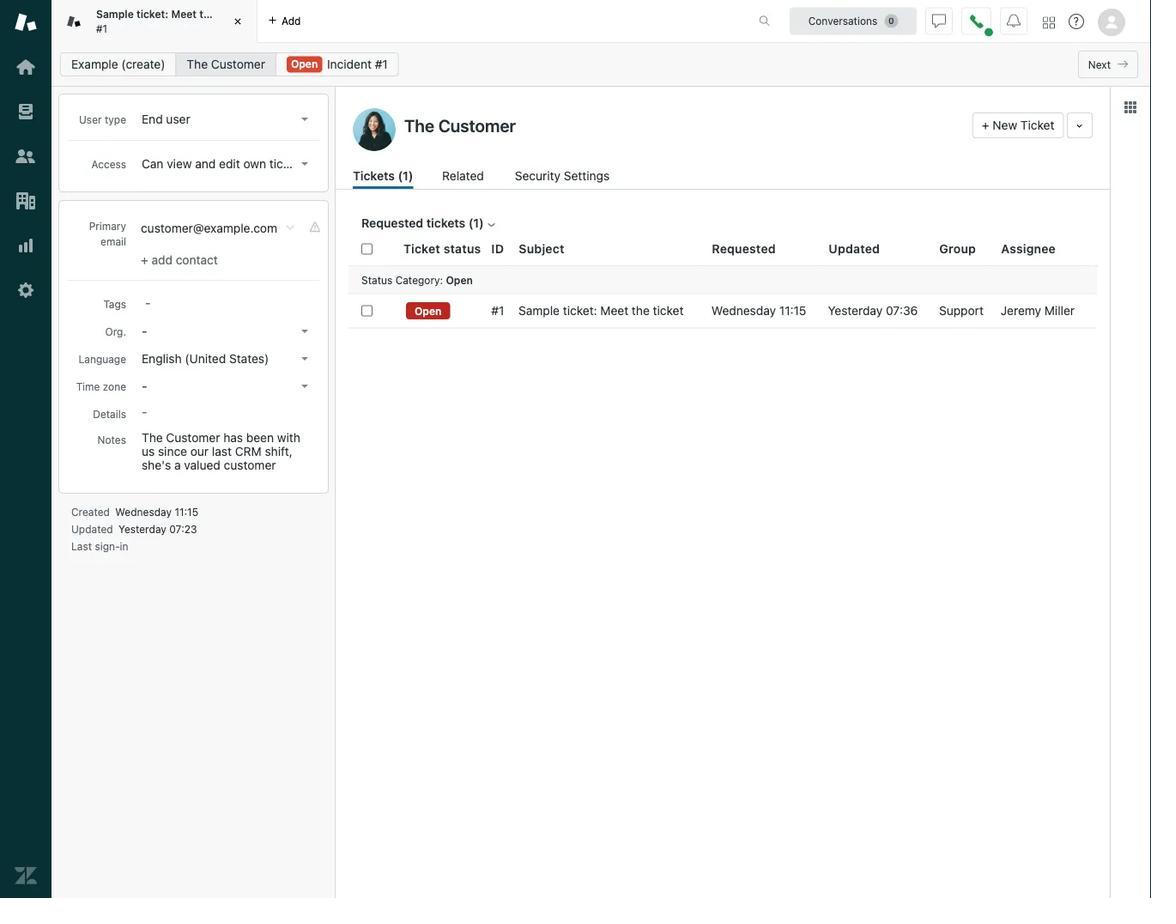 Task type: describe. For each thing, give the bounding box(es) containing it.
the for the customer has been with us since our last crm shift, she's a valued customer
[[142, 431, 163, 445]]

related
[[442, 169, 484, 183]]

tabs tab list
[[52, 0, 741, 43]]

admin image
[[15, 279, 37, 301]]

tab containing sample ticket: meet the ticket
[[52, 0, 258, 43]]

arrow down image for zone
[[301, 385, 308, 388]]

assignee
[[1002, 242, 1056, 256]]

(create)
[[121, 57, 165, 71]]

english (united states)
[[142, 352, 269, 366]]

status category : open
[[362, 274, 473, 286]]

open inside secondary element
[[291, 58, 318, 70]]

can view and edit own tickets only button
[[137, 152, 333, 176]]

last
[[71, 540, 92, 552]]

:
[[440, 274, 443, 286]]

arrow down image for english (united states)
[[301, 357, 308, 361]]

secondary element
[[52, 47, 1152, 82]]

customer for the customer
[[211, 57, 265, 71]]

- button for time zone
[[137, 374, 315, 398]]

0 vertical spatial (1)
[[398, 169, 413, 183]]

sample for sample ticket: meet the ticket #1
[[96, 8, 134, 20]]

example (create)
[[71, 57, 165, 71]]

add button
[[258, 0, 311, 42]]

sample for sample ticket: meet the ticket
[[519, 304, 560, 318]]

conversations
[[809, 15, 878, 27]]

contact
[[176, 253, 218, 267]]

customer for the customer has been with us since our last crm shift, she's a valued customer
[[166, 431, 220, 445]]

email
[[101, 235, 126, 247]]

last
[[212, 444, 232, 459]]

tickets (1) link
[[353, 167, 413, 189]]

tickets (1)
[[353, 169, 413, 183]]

+ new ticket
[[982, 118, 1055, 132]]

notes
[[98, 434, 126, 446]]

- button for org.
[[137, 319, 315, 344]]

ticket for sample ticket: meet the ticket
[[653, 304, 684, 318]]

status
[[444, 242, 481, 256]]

updated inside grid
[[829, 242, 880, 256]]

miller
[[1045, 304, 1075, 318]]

has
[[223, 431, 243, 445]]

0 vertical spatial wednesday
[[712, 304, 776, 318]]

type
[[105, 113, 126, 125]]

access
[[91, 158, 126, 170]]

primary email
[[89, 220, 126, 247]]

security settings
[[515, 169, 610, 183]]

a
[[174, 458, 181, 472]]

end
[[142, 112, 163, 126]]

the customer link
[[176, 52, 276, 76]]

views image
[[15, 100, 37, 123]]

she's
[[142, 458, 171, 472]]

arrow down image for type
[[301, 118, 308, 121]]

sign-
[[95, 540, 120, 552]]

Select All Tickets checkbox
[[362, 243, 373, 254]]

#1 inside grid
[[492, 304, 504, 318]]

1 vertical spatial add
[[152, 253, 173, 267]]

requested tickets (1)
[[362, 216, 484, 230]]

button displays agent's chat status as invisible. image
[[933, 14, 946, 28]]

our
[[190, 444, 209, 459]]

yesterday inside grid
[[828, 304, 883, 318]]

yesterday inside created wednesday 11:15 updated yesterday 07:23 last sign-in
[[119, 523, 166, 535]]

zendesk products image
[[1043, 17, 1055, 29]]

2 arrow down image from the top
[[301, 330, 308, 333]]

end user button
[[137, 107, 315, 131]]

meet for sample ticket: meet the ticket
[[601, 304, 629, 318]]

with
[[277, 431, 300, 445]]

category
[[396, 274, 440, 286]]

(united
[[185, 352, 226, 366]]

organizations image
[[15, 190, 37, 212]]

english
[[142, 352, 182, 366]]

status
[[362, 274, 393, 286]]

ticket inside grid
[[404, 242, 441, 256]]

requested for requested tickets (1)
[[362, 216, 424, 230]]

user
[[166, 112, 190, 126]]

crm
[[235, 444, 262, 459]]

meet for sample ticket: meet the ticket #1
[[171, 8, 197, 20]]

customer@example.com
[[141, 221, 277, 235]]

+ new ticket button
[[973, 112, 1064, 138]]

main element
[[0, 0, 52, 898]]

states)
[[229, 352, 269, 366]]

support
[[939, 304, 984, 318]]

sample ticket: meet the ticket
[[519, 304, 684, 318]]

related link
[[442, 167, 486, 189]]

customer
[[224, 458, 276, 472]]

arrow down image for can view and edit own tickets only
[[301, 162, 308, 166]]

close image
[[229, 13, 246, 30]]

org.
[[105, 325, 126, 337]]

time
[[76, 380, 100, 392]]

apps image
[[1124, 100, 1138, 114]]

can
[[142, 157, 164, 171]]

- for org.
[[142, 324, 147, 338]]

time zone
[[76, 380, 126, 392]]



Task type: vqa. For each thing, say whether or not it's contained in the screenshot.
security settings link on the top of the page
yes



Task type: locate. For each thing, give the bounding box(es) containing it.
can view and edit own tickets only
[[142, 157, 333, 171]]

us
[[142, 444, 155, 459]]

next button
[[1078, 51, 1139, 78]]

incident #1
[[327, 57, 388, 71]]

new
[[993, 118, 1018, 132]]

0 horizontal spatial open
[[291, 58, 318, 70]]

ticket
[[1021, 118, 1055, 132], [404, 242, 441, 256]]

1 vertical spatial yesterday
[[119, 523, 166, 535]]

ticket down requested tickets (1)
[[404, 242, 441, 256]]

1 vertical spatial 11:15
[[175, 506, 198, 518]]

2 - from the top
[[142, 379, 147, 393]]

ticket: down subject
[[563, 304, 597, 318]]

1 horizontal spatial #1
[[375, 57, 388, 71]]

ticket inside grid
[[653, 304, 684, 318]]

1 vertical spatial -
[[142, 379, 147, 393]]

arrow down image
[[301, 118, 308, 121], [301, 330, 308, 333], [301, 385, 308, 388]]

notifications image
[[1007, 14, 1021, 28]]

-
[[142, 324, 147, 338], [142, 379, 147, 393]]

primary
[[89, 220, 126, 232]]

example
[[71, 57, 118, 71]]

sample ticket: meet the ticket #1
[[96, 8, 247, 34]]

0 vertical spatial the
[[199, 8, 216, 20]]

ticket status
[[404, 242, 481, 256]]

ticket: inside sample ticket: meet the ticket link
[[563, 304, 597, 318]]

the customer
[[187, 57, 265, 71]]

tickets inside can view and edit own tickets only button
[[269, 157, 306, 171]]

arrow down image inside end user button
[[301, 118, 308, 121]]

edit
[[219, 157, 240, 171]]

0 vertical spatial #1
[[96, 22, 107, 34]]

jeremy
[[1001, 304, 1042, 318]]

0 horizontal spatial the
[[142, 431, 163, 445]]

0 vertical spatial sample
[[96, 8, 134, 20]]

- button up english (united states) button on the left
[[137, 319, 315, 344]]

tags
[[103, 298, 126, 310]]

wednesday
[[712, 304, 776, 318], [115, 506, 172, 518]]

2 horizontal spatial open
[[446, 274, 473, 286]]

0 horizontal spatial updated
[[71, 523, 113, 535]]

0 horizontal spatial tickets
[[269, 157, 306, 171]]

reporting image
[[15, 234, 37, 257]]

incident
[[327, 57, 372, 71]]

+ left contact
[[141, 253, 148, 267]]

the inside sample ticket: meet the ticket #1
[[199, 8, 216, 20]]

grid containing ticket status
[[336, 232, 1110, 898]]

been
[[246, 431, 274, 445]]

0 vertical spatial ticket:
[[136, 8, 169, 20]]

user type
[[79, 113, 126, 125]]

customer
[[211, 57, 265, 71], [166, 431, 220, 445]]

settings
[[564, 169, 610, 183]]

ticket: inside sample ticket: meet the ticket #1
[[136, 8, 169, 20]]

conversations button
[[790, 7, 917, 35]]

1 vertical spatial requested
[[712, 242, 776, 256]]

2 arrow down image from the top
[[301, 357, 308, 361]]

ticket inside sample ticket: meet the ticket #1
[[219, 8, 247, 20]]

created wednesday 11:15 updated yesterday 07:23 last sign-in
[[71, 506, 198, 552]]

open right :
[[446, 274, 473, 286]]

- for time zone
[[142, 379, 147, 393]]

- button
[[137, 319, 315, 344], [137, 374, 315, 398]]

- field
[[138, 293, 315, 312]]

own
[[243, 157, 266, 171]]

1 vertical spatial arrow down image
[[301, 330, 308, 333]]

since
[[158, 444, 187, 459]]

tickets
[[353, 169, 395, 183]]

0 horizontal spatial #1
[[96, 22, 107, 34]]

next
[[1089, 58, 1111, 70]]

yesterday left 07:36
[[828, 304, 883, 318]]

ticket right new
[[1021, 118, 1055, 132]]

0 horizontal spatial meet
[[171, 8, 197, 20]]

0 horizontal spatial ticket:
[[136, 8, 169, 20]]

+ add contact
[[141, 253, 218, 267]]

0 vertical spatial arrow down image
[[301, 162, 308, 166]]

0 vertical spatial - button
[[137, 319, 315, 344]]

1 horizontal spatial 11:15
[[780, 304, 807, 318]]

+ inside button
[[982, 118, 990, 132]]

the customer has been with us since our last crm shift, she's a valued customer
[[142, 431, 304, 472]]

sample
[[96, 8, 134, 20], [519, 304, 560, 318]]

language
[[79, 353, 126, 365]]

2 vertical spatial open
[[415, 305, 442, 317]]

07:36
[[886, 304, 918, 318]]

#1 down "id"
[[492, 304, 504, 318]]

user
[[79, 113, 102, 125]]

1 vertical spatial open
[[446, 274, 473, 286]]

(1)
[[398, 169, 413, 183], [469, 216, 484, 230]]

1 - from the top
[[142, 324, 147, 338]]

ticket: for sample ticket: meet the ticket
[[563, 304, 597, 318]]

1 vertical spatial meet
[[601, 304, 629, 318]]

1 - button from the top
[[137, 319, 315, 344]]

0 vertical spatial arrow down image
[[301, 118, 308, 121]]

example (create) button
[[60, 52, 176, 76]]

#1 up example
[[96, 22, 107, 34]]

2 vertical spatial #1
[[492, 304, 504, 318]]

+ for + add contact
[[141, 253, 148, 267]]

11:15 inside created wednesday 11:15 updated yesterday 07:23 last sign-in
[[175, 506, 198, 518]]

11:15 left yesterday 07:36
[[780, 304, 807, 318]]

zendesk image
[[15, 865, 37, 887]]

arrow down image inside can view and edit own tickets only button
[[301, 162, 308, 166]]

+ for + new ticket
[[982, 118, 990, 132]]

1 horizontal spatial tickets
[[427, 216, 466, 230]]

1 horizontal spatial open
[[415, 305, 442, 317]]

0 horizontal spatial yesterday
[[119, 523, 166, 535]]

0 horizontal spatial ticket
[[219, 8, 247, 20]]

0 horizontal spatial +
[[141, 253, 148, 267]]

0 vertical spatial 11:15
[[780, 304, 807, 318]]

1 vertical spatial ticket:
[[563, 304, 597, 318]]

ticket inside button
[[1021, 118, 1055, 132]]

1 vertical spatial (1)
[[469, 216, 484, 230]]

sample up example (create)
[[96, 8, 134, 20]]

the
[[199, 8, 216, 20], [632, 304, 650, 318]]

sample down subject
[[519, 304, 560, 318]]

ticket
[[219, 8, 247, 20], [653, 304, 684, 318]]

1 vertical spatial wednesday
[[115, 506, 172, 518]]

sample inside sample ticket: meet the ticket #1
[[96, 8, 134, 20]]

arrow down image left only
[[301, 162, 308, 166]]

0 horizontal spatial add
[[152, 253, 173, 267]]

1 vertical spatial ticket
[[404, 242, 441, 256]]

english (united states) button
[[137, 347, 315, 371]]

arrow down image
[[301, 162, 308, 166], [301, 357, 308, 361]]

0 vertical spatial tickets
[[269, 157, 306, 171]]

security settings link
[[515, 167, 615, 189]]

created
[[71, 506, 110, 518]]

open down category
[[415, 305, 442, 317]]

2 vertical spatial arrow down image
[[301, 385, 308, 388]]

0 horizontal spatial the
[[199, 8, 216, 20]]

arrow down image inside english (united states) button
[[301, 357, 308, 361]]

get started image
[[15, 56, 37, 78]]

customer down close 'image'
[[211, 57, 265, 71]]

0 vertical spatial updated
[[829, 242, 880, 256]]

wednesday inside created wednesday 11:15 updated yesterday 07:23 last sign-in
[[115, 506, 172, 518]]

1 arrow down image from the top
[[301, 118, 308, 121]]

2 - button from the top
[[137, 374, 315, 398]]

- right org.
[[142, 324, 147, 338]]

0 horizontal spatial requested
[[362, 216, 424, 230]]

- right zone
[[142, 379, 147, 393]]

customer inside the customer link
[[211, 57, 265, 71]]

0 vertical spatial requested
[[362, 216, 424, 230]]

in
[[120, 540, 128, 552]]

0 vertical spatial -
[[142, 324, 147, 338]]

id
[[492, 242, 504, 256]]

add
[[282, 15, 301, 27], [152, 253, 173, 267]]

the up she's
[[142, 431, 163, 445]]

add right close 'image'
[[282, 15, 301, 27]]

1 horizontal spatial wednesday
[[712, 304, 776, 318]]

1 vertical spatial customer
[[166, 431, 220, 445]]

+
[[982, 118, 990, 132], [141, 253, 148, 267]]

0 vertical spatial add
[[282, 15, 301, 27]]

#1 inside secondary element
[[375, 57, 388, 71]]

requested up select all tickets option
[[362, 216, 424, 230]]

end user
[[142, 112, 190, 126]]

0 vertical spatial yesterday
[[828, 304, 883, 318]]

open
[[291, 58, 318, 70], [446, 274, 473, 286], [415, 305, 442, 317]]

0 vertical spatial the
[[187, 57, 208, 71]]

#1
[[96, 22, 107, 34], [375, 57, 388, 71], [492, 304, 504, 318]]

valued
[[184, 458, 221, 472]]

1 horizontal spatial (1)
[[469, 216, 484, 230]]

0 horizontal spatial ticket
[[404, 242, 441, 256]]

0 vertical spatial +
[[982, 118, 990, 132]]

wednesday 11:15
[[712, 304, 807, 318]]

the down sample ticket: meet the ticket #1
[[187, 57, 208, 71]]

sample inside grid
[[519, 304, 560, 318]]

yesterday 07:36
[[828, 304, 918, 318]]

and
[[195, 157, 216, 171]]

sample ticket: meet the ticket link
[[519, 303, 684, 319]]

tickets up ticket status
[[427, 216, 466, 230]]

add inside dropdown button
[[282, 15, 301, 27]]

1 vertical spatial the
[[142, 431, 163, 445]]

security
[[515, 169, 561, 183]]

1 vertical spatial the
[[632, 304, 650, 318]]

arrow down image right states)
[[301, 357, 308, 361]]

2 horizontal spatial #1
[[492, 304, 504, 318]]

0 vertical spatial open
[[291, 58, 318, 70]]

1 horizontal spatial yesterday
[[828, 304, 883, 318]]

1 horizontal spatial meet
[[601, 304, 629, 318]]

1 horizontal spatial ticket
[[1021, 118, 1055, 132]]

1 vertical spatial sample
[[519, 304, 560, 318]]

1 horizontal spatial ticket:
[[563, 304, 597, 318]]

requested inside grid
[[712, 242, 776, 256]]

requested for requested
[[712, 242, 776, 256]]

1 horizontal spatial the
[[632, 304, 650, 318]]

1 vertical spatial - button
[[137, 374, 315, 398]]

add left contact
[[152, 253, 173, 267]]

0 horizontal spatial (1)
[[398, 169, 413, 183]]

0 vertical spatial meet
[[171, 8, 197, 20]]

customers image
[[15, 145, 37, 167]]

group
[[940, 242, 976, 256]]

#1 right incident
[[375, 57, 388, 71]]

subject
[[519, 242, 565, 256]]

1 vertical spatial ticket
[[653, 304, 684, 318]]

0 horizontal spatial wednesday
[[115, 506, 172, 518]]

1 horizontal spatial updated
[[829, 242, 880, 256]]

1 arrow down image from the top
[[301, 162, 308, 166]]

the for sample ticket: meet the ticket #1
[[199, 8, 216, 20]]

grid
[[336, 232, 1110, 898]]

customer inside the customer has been with us since our last crm shift, she's a valued customer
[[166, 431, 220, 445]]

0 horizontal spatial 11:15
[[175, 506, 198, 518]]

tab
[[52, 0, 258, 43]]

shift,
[[265, 444, 293, 459]]

the for the customer
[[187, 57, 208, 71]]

1 horizontal spatial ticket
[[653, 304, 684, 318]]

yesterday up in
[[119, 523, 166, 535]]

updated down "created"
[[71, 523, 113, 535]]

1 vertical spatial tickets
[[427, 216, 466, 230]]

1 horizontal spatial add
[[282, 15, 301, 27]]

updated
[[829, 242, 880, 256], [71, 523, 113, 535]]

open left incident
[[291, 58, 318, 70]]

(1) up status
[[469, 216, 484, 230]]

ticket: for sample ticket: meet the ticket #1
[[136, 8, 169, 20]]

ticket for sample ticket: meet the ticket #1
[[219, 8, 247, 20]]

jeremy miller
[[1001, 304, 1075, 318]]

0 vertical spatial ticket
[[219, 8, 247, 20]]

updated up yesterday 07:36
[[829, 242, 880, 256]]

tickets
[[269, 157, 306, 171], [427, 216, 466, 230]]

3 arrow down image from the top
[[301, 385, 308, 388]]

details
[[93, 408, 126, 420]]

1 horizontal spatial sample
[[519, 304, 560, 318]]

0 horizontal spatial sample
[[96, 8, 134, 20]]

1 horizontal spatial +
[[982, 118, 990, 132]]

meet
[[171, 8, 197, 20], [601, 304, 629, 318]]

meet inside sample ticket: meet the ticket #1
[[171, 8, 197, 20]]

07:23
[[169, 523, 197, 535]]

1 vertical spatial updated
[[71, 523, 113, 535]]

tickets right own on the top
[[269, 157, 306, 171]]

the for sample ticket: meet the ticket
[[632, 304, 650, 318]]

ticket: up '(create)'
[[136, 8, 169, 20]]

customer up valued
[[166, 431, 220, 445]]

1 vertical spatial arrow down image
[[301, 357, 308, 361]]

only
[[310, 157, 333, 171]]

1 vertical spatial #1
[[375, 57, 388, 71]]

None text field
[[399, 112, 966, 138]]

#1 inside sample ticket: meet the ticket #1
[[96, 22, 107, 34]]

requested
[[362, 216, 424, 230], [712, 242, 776, 256]]

get help image
[[1069, 14, 1085, 29]]

updated inside created wednesday 11:15 updated yesterday 07:23 last sign-in
[[71, 523, 113, 535]]

0 vertical spatial customer
[[211, 57, 265, 71]]

zone
[[103, 380, 126, 392]]

zendesk support image
[[15, 11, 37, 33]]

view
[[167, 157, 192, 171]]

ticket:
[[136, 8, 169, 20], [563, 304, 597, 318]]

1 horizontal spatial the
[[187, 57, 208, 71]]

+ left new
[[982, 118, 990, 132]]

- button down english (united states) button on the left
[[137, 374, 315, 398]]

1 horizontal spatial requested
[[712, 242, 776, 256]]

1 vertical spatial +
[[141, 253, 148, 267]]

None checkbox
[[362, 305, 373, 316]]

the inside the customer link
[[187, 57, 208, 71]]

the inside the customer has been with us since our last crm shift, she's a valued customer
[[142, 431, 163, 445]]

0 vertical spatial ticket
[[1021, 118, 1055, 132]]

requested up wednesday 11:15
[[712, 242, 776, 256]]

(1) right tickets
[[398, 169, 413, 183]]

11:15 up "07:23"
[[175, 506, 198, 518]]

11:15
[[780, 304, 807, 318], [175, 506, 198, 518]]



